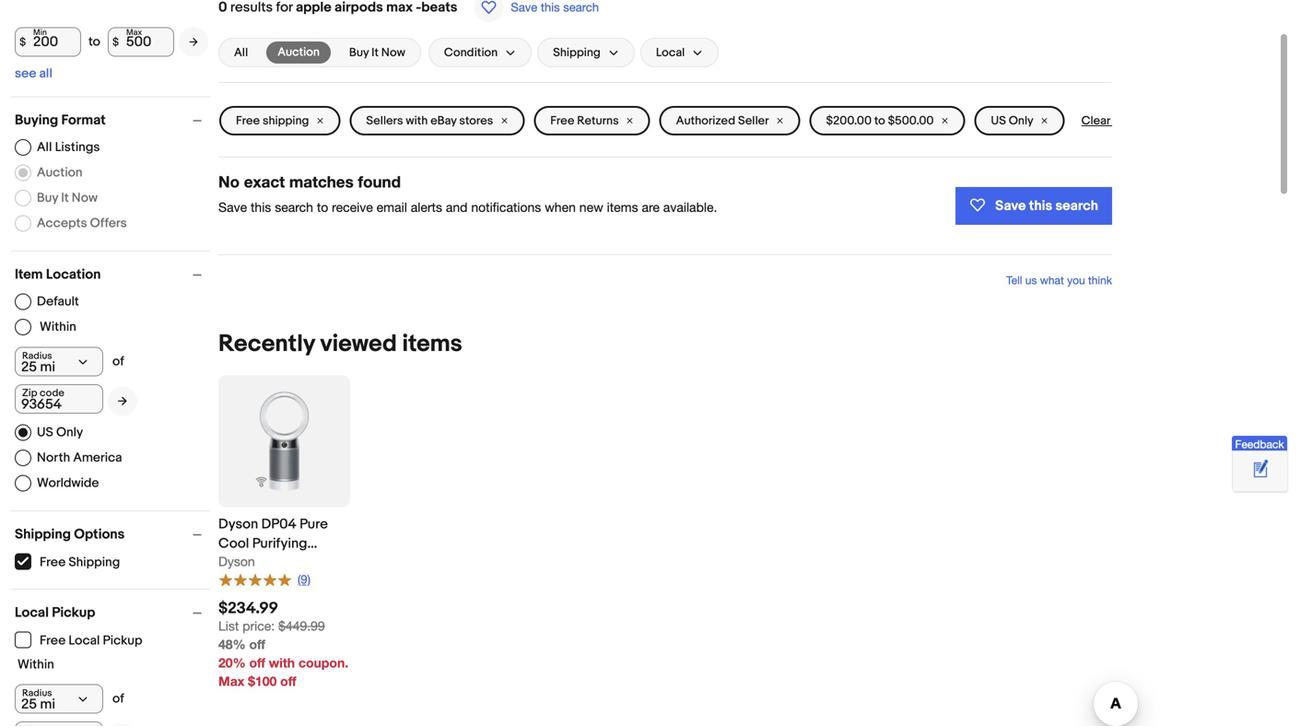 Task type: describe. For each thing, give the bounding box(es) containing it.
free local pickup link
[[15, 632, 143, 649]]

tell us what you think
[[1006, 274, 1112, 287]]

free returns link
[[534, 106, 650, 135]]

north america link
[[15, 450, 122, 466]]

free for free shipping
[[236, 114, 260, 128]]

local for local
[[656, 45, 685, 60]]

think
[[1088, 274, 1112, 287]]

see
[[15, 66, 36, 82]]

clear all link
[[1074, 106, 1134, 135]]

1 vertical spatial off
[[249, 655, 265, 670]]

0 vertical spatial us only
[[991, 114, 1034, 128]]

worldwide link
[[15, 475, 99, 492]]

Maximum value $500 text field
[[108, 27, 174, 57]]

0 vertical spatial now
[[381, 45, 405, 60]]

list
[[218, 618, 239, 634]]

1 horizontal spatial us
[[991, 114, 1006, 128]]

recently viewed items
[[218, 330, 462, 358]]

this for the topmost the "save this search" button
[[541, 0, 560, 14]]

search inside no exact matches found save this search to receive email alerts and notifications when new items are available.
[[275, 199, 313, 215]]

purifying
[[252, 535, 307, 552]]

free for free shipping
[[40, 555, 66, 570]]

1 horizontal spatial save this search button
[[956, 187, 1112, 225]]

(9)
[[298, 572, 310, 587]]

accepts offers
[[37, 215, 127, 231]]

free for free returns
[[550, 114, 574, 128]]

us
[[1025, 274, 1037, 287]]

recently
[[218, 330, 315, 358]]

alerts
[[411, 199, 442, 215]]

$449.99
[[278, 618, 325, 634]]

matches
[[289, 172, 354, 191]]

$200.00 to $500.00
[[826, 114, 934, 128]]

save this search for the topmost the "save this search" button
[[511, 0, 599, 14]]

this inside no exact matches found save this search to receive email alerts and notifications when new items are available.
[[251, 199, 271, 215]]

connected
[[218, 555, 290, 571]]

0 horizontal spatial it
[[61, 190, 69, 206]]

exact
[[244, 172, 285, 191]]

format
[[61, 112, 106, 129]]

$200.00 to $500.00 link
[[809, 106, 965, 135]]

0 horizontal spatial us only link
[[15, 424, 83, 441]]

and
[[446, 199, 468, 215]]

auction link
[[266, 41, 331, 64]]

dyson dp04 pure cool purifying connected fan | certified refurbished image
[[240, 375, 328, 507]]

1 horizontal spatial only
[[1009, 114, 1034, 128]]

$ for "minimum value $200" text field
[[19, 35, 26, 49]]

worldwide
[[37, 475, 99, 491]]

all
[[39, 66, 52, 82]]

2 horizontal spatial save
[[995, 198, 1026, 214]]

$ for "maximum value $500" text box
[[112, 35, 119, 49]]

local button
[[640, 38, 719, 67]]

48%
[[218, 637, 246, 652]]

item location button
[[15, 266, 210, 283]]

no
[[218, 172, 240, 191]]

default link
[[15, 293, 79, 310]]

buy it now link
[[338, 41, 416, 64]]

1 vertical spatial auction
[[37, 165, 82, 180]]

stores
[[459, 114, 493, 128]]

north america
[[37, 450, 122, 466]]

tell
[[1006, 274, 1022, 287]]

$200.00
[[826, 114, 872, 128]]

north
[[37, 450, 70, 466]]

dyson dp04 pure cool purifying connected fan | certified refurbished
[[218, 516, 328, 610]]

0 horizontal spatial us only
[[37, 425, 83, 440]]

new
[[579, 199, 603, 215]]

local for local pickup
[[15, 604, 49, 621]]

auction inside auction link
[[278, 45, 320, 59]]

refurbished
[[218, 593, 295, 610]]

all listings
[[37, 139, 100, 155]]

0 vertical spatial it
[[371, 45, 379, 60]]

with inside '$234.99 list price: $449.99 48% off 20% off with coupon. max $100 off'
[[269, 655, 295, 670]]

$100
[[248, 674, 277, 689]]

tell us what you think link
[[1006, 274, 1112, 287]]

you
[[1067, 274, 1085, 287]]

pure
[[300, 516, 328, 533]]

0 vertical spatial save this search button
[[468, 0, 604, 23]]

condition button
[[428, 38, 532, 67]]

no exact matches found save this search to receive email alerts and notifications when new items are available.
[[218, 172, 717, 215]]

viewed
[[320, 330, 397, 358]]

all listings link
[[15, 139, 100, 156]]

sellers with ebay stores
[[366, 114, 493, 128]]

items inside no exact matches found save this search to receive email alerts and notifications when new items are available.
[[607, 199, 638, 215]]

feedback
[[1235, 437, 1284, 450]]

0 vertical spatial with
[[406, 114, 428, 128]]

apply within filter image
[[118, 395, 127, 407]]

all for all
[[234, 45, 248, 60]]

2 vertical spatial shipping
[[69, 555, 120, 570]]

|
[[318, 555, 321, 571]]

condition
[[444, 45, 498, 60]]

this for rightmost the "save this search" button
[[1029, 198, 1052, 214]]

seller
[[738, 114, 769, 128]]

email
[[377, 199, 407, 215]]

sellers
[[366, 114, 403, 128]]

free returns
[[550, 114, 619, 128]]

america
[[73, 450, 122, 466]]

fan
[[293, 555, 315, 571]]

dp04
[[261, 516, 296, 533]]

coupon.
[[298, 655, 348, 670]]

buying format button
[[15, 112, 210, 129]]

0 horizontal spatial buy it now
[[37, 190, 98, 206]]

2 vertical spatial off
[[280, 674, 296, 689]]

free shipping
[[40, 555, 120, 570]]

free shipping link
[[15, 553, 121, 570]]

0 horizontal spatial items
[[402, 330, 462, 358]]

$234.99 list price: $449.99 48% off 20% off with coupon. max $100 off
[[218, 599, 348, 689]]



Task type: locate. For each thing, give the bounding box(es) containing it.
see all button
[[15, 66, 52, 82]]

location
[[46, 266, 101, 283]]

save this search button up us
[[956, 187, 1112, 225]]

free down the shipping options
[[40, 555, 66, 570]]

to right $200.00
[[874, 114, 885, 128]]

dyson for dyson
[[218, 554, 255, 569]]

0 horizontal spatial auction
[[37, 165, 82, 180]]

save this search up shipping dropdown button
[[511, 0, 599, 14]]

None text field
[[15, 384, 103, 414], [218, 618, 325, 634], [15, 721, 103, 726], [15, 384, 103, 414], [218, 618, 325, 634], [15, 721, 103, 726]]

cool
[[218, 535, 249, 552]]

us only link up north
[[15, 424, 83, 441]]

auction
[[278, 45, 320, 59], [37, 165, 82, 180]]

within down free local pickup "link"
[[18, 657, 54, 673]]

0 horizontal spatial search
[[275, 199, 313, 215]]

save up tell
[[995, 198, 1026, 214]]

save this search up what
[[995, 198, 1098, 214]]

1 horizontal spatial buy it now
[[349, 45, 405, 60]]

buying format
[[15, 112, 106, 129]]

0 horizontal spatial pickup
[[52, 604, 95, 621]]

0 vertical spatial all
[[234, 45, 248, 60]]

items left are
[[607, 199, 638, 215]]

dyson dp04 pure cool purifying connected fan | certified refurbished heading
[[218, 516, 328, 610]]

20%
[[218, 655, 246, 670]]

1 vertical spatial of
[[112, 691, 124, 707]]

0 vertical spatial us
[[991, 114, 1006, 128]]

off right $100
[[280, 674, 296, 689]]

see all
[[15, 66, 52, 82]]

1 vertical spatial local
[[15, 604, 49, 621]]

listings
[[55, 139, 100, 155]]

1 horizontal spatial save this search
[[995, 198, 1098, 214]]

off up $100
[[249, 655, 265, 670]]

local inside "link"
[[69, 633, 100, 649]]

now up 'sellers' at the top left of the page
[[381, 45, 405, 60]]

1 horizontal spatial auction
[[278, 45, 320, 59]]

$ up see at the top
[[19, 35, 26, 49]]

1 horizontal spatial items
[[607, 199, 638, 215]]

dyson inside dyson dp04 pure cool purifying connected fan | certified refurbished
[[218, 516, 258, 533]]

local up authorized
[[656, 45, 685, 60]]

local down local pickup "dropdown button"
[[69, 633, 100, 649]]

0 vertical spatial local
[[656, 45, 685, 60]]

of
[[112, 354, 124, 369], [112, 691, 124, 707]]

of up apply within filter icon at bottom
[[112, 354, 124, 369]]

pickup inside "link"
[[103, 633, 142, 649]]

items right viewed
[[402, 330, 462, 358]]

us only up north
[[37, 425, 83, 440]]

shipping for shipping
[[553, 45, 601, 60]]

2 dyson from the top
[[218, 554, 255, 569]]

it up accepts
[[61, 190, 69, 206]]

authorized
[[676, 114, 735, 128]]

now up "accepts offers"
[[72, 190, 98, 206]]

shipping
[[553, 45, 601, 60], [15, 526, 71, 543], [69, 555, 120, 570]]

2 of from the top
[[112, 691, 124, 707]]

2 horizontal spatial this
[[1029, 198, 1052, 214]]

shipping up free shipping link
[[15, 526, 71, 543]]

auction right 'all' link
[[278, 45, 320, 59]]

all for all listings
[[37, 139, 52, 155]]

(9) link
[[218, 571, 310, 587]]

0 vertical spatial buy it now
[[349, 45, 405, 60]]

Minimum value $200 text field
[[15, 27, 81, 57]]

1 horizontal spatial now
[[381, 45, 405, 60]]

$234.99
[[218, 599, 278, 618]]

buying
[[15, 112, 58, 129]]

buy up accepts
[[37, 190, 58, 206]]

local up free local pickup "link"
[[15, 604, 49, 621]]

1 vertical spatial only
[[56, 425, 83, 440]]

1 $ from the left
[[19, 35, 26, 49]]

dyson down cool
[[218, 554, 255, 569]]

1 vertical spatial pickup
[[103, 633, 142, 649]]

dyson up cool
[[218, 516, 258, 533]]

$ right "minimum value $200" text field
[[112, 35, 119, 49]]

1 vertical spatial buy
[[37, 190, 58, 206]]

to left "maximum value $500" text box
[[88, 34, 100, 50]]

1 vertical spatial now
[[72, 190, 98, 206]]

save inside no exact matches found save this search to receive email alerts and notifications when new items are available.
[[218, 199, 247, 215]]

dyson
[[218, 516, 258, 533], [218, 554, 255, 569]]

free down the local pickup
[[40, 633, 66, 649]]

us only link
[[974, 106, 1065, 135], [15, 424, 83, 441]]

found
[[358, 172, 401, 191]]

0 horizontal spatial buy
[[37, 190, 58, 206]]

us only
[[991, 114, 1034, 128], [37, 425, 83, 440]]

save down no
[[218, 199, 247, 215]]

buy it now up 'sellers' at the top left of the page
[[349, 45, 405, 60]]

certified
[[218, 574, 275, 591]]

off down price:
[[249, 637, 265, 652]]

available.
[[663, 199, 717, 215]]

1 horizontal spatial with
[[406, 114, 428, 128]]

offers
[[90, 215, 127, 231]]

of for default
[[112, 354, 124, 369]]

shipping up "free returns"
[[553, 45, 601, 60]]

2 horizontal spatial all
[[1113, 114, 1127, 128]]

now
[[381, 45, 405, 60], [72, 190, 98, 206]]

all
[[234, 45, 248, 60], [1113, 114, 1127, 128], [37, 139, 52, 155]]

1 horizontal spatial save
[[511, 0, 537, 14]]

0 vertical spatial save this search
[[511, 0, 599, 14]]

search for the topmost the "save this search" button
[[563, 0, 599, 14]]

$500.00
[[888, 114, 934, 128]]

0 vertical spatial items
[[607, 199, 638, 215]]

us only link left clear
[[974, 106, 1065, 135]]

0 vertical spatial only
[[1009, 114, 1034, 128]]

1 vertical spatial us only
[[37, 425, 83, 440]]

buy right auction 'text box'
[[349, 45, 369, 60]]

free inside free shipping link
[[236, 114, 260, 128]]

items
[[607, 199, 638, 215], [402, 330, 462, 358]]

save this search button
[[468, 0, 604, 23], [956, 187, 1112, 225]]

this up us
[[1029, 198, 1052, 214]]

2 horizontal spatial local
[[656, 45, 685, 60]]

0 horizontal spatial $
[[19, 35, 26, 49]]

search up shipping dropdown button
[[563, 0, 599, 14]]

0 horizontal spatial now
[[72, 190, 98, 206]]

0 horizontal spatial us
[[37, 425, 53, 440]]

when
[[545, 199, 576, 215]]

it up 'sellers' at the top left of the page
[[371, 45, 379, 60]]

1 of from the top
[[112, 354, 124, 369]]

0 horizontal spatial with
[[269, 655, 295, 670]]

1 vertical spatial shipping
[[15, 526, 71, 543]]

0 horizontal spatial local
[[15, 604, 49, 621]]

0 vertical spatial shipping
[[553, 45, 601, 60]]

free left shipping
[[236, 114, 260, 128]]

to down matches
[[317, 199, 328, 215]]

only left clear
[[1009, 114, 1034, 128]]

all inside 'link'
[[1113, 114, 1127, 128]]

1 vertical spatial within
[[18, 657, 54, 673]]

1 dyson from the top
[[218, 516, 258, 533]]

within
[[40, 319, 76, 335], [18, 657, 54, 673]]

0 horizontal spatial save
[[218, 199, 247, 215]]

free inside free local pickup "link"
[[40, 633, 66, 649]]

2 vertical spatial to
[[317, 199, 328, 215]]

1 vertical spatial us only link
[[15, 424, 83, 441]]

free left returns
[[550, 114, 574, 128]]

us right $500.00
[[991, 114, 1006, 128]]

options
[[74, 526, 125, 543]]

1 vertical spatial items
[[402, 330, 462, 358]]

0 horizontal spatial save this search button
[[468, 0, 604, 23]]

0 vertical spatial auction
[[278, 45, 320, 59]]

1 horizontal spatial to
[[317, 199, 328, 215]]

Auction selected text field
[[278, 44, 320, 61]]

0 vertical spatial within
[[40, 319, 76, 335]]

price:
[[242, 618, 275, 634]]

buy it now
[[349, 45, 405, 60], [37, 190, 98, 206]]

within down default
[[40, 319, 76, 335]]

pickup up free local pickup "link"
[[52, 604, 95, 621]]

1 horizontal spatial us only link
[[974, 106, 1065, 135]]

local pickup button
[[15, 604, 210, 621]]

free
[[236, 114, 260, 128], [550, 114, 574, 128], [40, 555, 66, 570], [40, 633, 66, 649]]

us
[[991, 114, 1006, 128], [37, 425, 53, 440]]

1 vertical spatial it
[[61, 190, 69, 206]]

what
[[1040, 274, 1064, 287]]

free inside free returns link
[[550, 114, 574, 128]]

returns
[[577, 114, 619, 128]]

1 horizontal spatial us only
[[991, 114, 1034, 128]]

0 vertical spatial off
[[249, 637, 265, 652]]

us up north
[[37, 425, 53, 440]]

save this search button up shipping dropdown button
[[468, 0, 604, 23]]

2 horizontal spatial search
[[1055, 198, 1098, 214]]

all left auction 'text box'
[[234, 45, 248, 60]]

of down free local pickup
[[112, 691, 124, 707]]

2 vertical spatial all
[[37, 139, 52, 155]]

search
[[563, 0, 599, 14], [1055, 198, 1098, 214], [275, 199, 313, 215]]

with left ebay
[[406, 114, 428, 128]]

buy it now up accepts
[[37, 190, 98, 206]]

free shipping link
[[219, 106, 340, 135]]

1 horizontal spatial this
[[541, 0, 560, 14]]

2 $ from the left
[[112, 35, 119, 49]]

shipping options
[[15, 526, 125, 543]]

0 vertical spatial us only link
[[974, 106, 1065, 135]]

2 vertical spatial local
[[69, 633, 100, 649]]

shipping for shipping options
[[15, 526, 71, 543]]

max
[[218, 674, 244, 689]]

accepts
[[37, 215, 87, 231]]

us only left clear
[[991, 114, 1034, 128]]

0 vertical spatial buy
[[349, 45, 369, 60]]

all right clear
[[1113, 114, 1127, 128]]

free inside free shipping link
[[40, 555, 66, 570]]

0 horizontal spatial this
[[251, 199, 271, 215]]

1 vertical spatial dyson
[[218, 554, 255, 569]]

1 horizontal spatial all
[[234, 45, 248, 60]]

shipping button
[[537, 38, 635, 67]]

1 vertical spatial save this search
[[995, 198, 1098, 214]]

0 horizontal spatial all
[[37, 139, 52, 155]]

0 vertical spatial pickup
[[52, 604, 95, 621]]

1 horizontal spatial pickup
[[103, 633, 142, 649]]

receive
[[332, 199, 373, 215]]

0 vertical spatial of
[[112, 354, 124, 369]]

search for rightmost the "save this search" button
[[1055, 198, 1098, 214]]

0 vertical spatial to
[[88, 34, 100, 50]]

1 horizontal spatial buy
[[349, 45, 369, 60]]

pickup down local pickup "dropdown button"
[[103, 633, 142, 649]]

save this search for rightmost the "save this search" button
[[995, 198, 1098, 214]]

1 horizontal spatial it
[[371, 45, 379, 60]]

default
[[37, 294, 79, 309]]

dyson for dyson dp04 pure cool purifying connected fan | certified refurbished
[[218, 516, 258, 533]]

0 horizontal spatial save this search
[[511, 0, 599, 14]]

authorized seller
[[676, 114, 769, 128]]

this down exact
[[251, 199, 271, 215]]

free for free local pickup
[[40, 633, 66, 649]]

clear all
[[1081, 114, 1127, 128]]

0 vertical spatial dyson
[[218, 516, 258, 533]]

sellers with ebay stores link
[[350, 106, 525, 135]]

all link
[[223, 41, 259, 64]]

authorized seller link
[[659, 106, 800, 135]]

1 horizontal spatial local
[[69, 633, 100, 649]]

this up shipping dropdown button
[[541, 0, 560, 14]]

item
[[15, 266, 43, 283]]

free shipping
[[236, 114, 309, 128]]

auction down all listings link
[[37, 165, 82, 180]]

2 horizontal spatial to
[[874, 114, 885, 128]]

save up condition dropdown button
[[511, 0, 537, 14]]

1 vertical spatial save this search button
[[956, 187, 1112, 225]]

ebay
[[430, 114, 457, 128]]

search up you
[[1055, 198, 1098, 214]]

shipping options button
[[15, 526, 210, 543]]

of for free local pickup
[[112, 691, 124, 707]]

clear
[[1081, 114, 1110, 128]]

local inside dropdown button
[[656, 45, 685, 60]]

to inside no exact matches found save this search to receive email alerts and notifications when new items are available.
[[317, 199, 328, 215]]

1 horizontal spatial $
[[112, 35, 119, 49]]

item location
[[15, 266, 101, 283]]

with up $100
[[269, 655, 295, 670]]

shipping
[[263, 114, 309, 128]]

search down matches
[[275, 199, 313, 215]]

all down buying
[[37, 139, 52, 155]]

0 horizontal spatial only
[[56, 425, 83, 440]]

only up north america link at the bottom of the page
[[56, 425, 83, 440]]

free local pickup
[[40, 633, 142, 649]]

0 horizontal spatial to
[[88, 34, 100, 50]]

buy
[[349, 45, 369, 60], [37, 190, 58, 206]]

notifications
[[471, 199, 541, 215]]

1 horizontal spatial search
[[563, 0, 599, 14]]

1 vertical spatial us
[[37, 425, 53, 440]]

shipping inside dropdown button
[[553, 45, 601, 60]]

1 vertical spatial all
[[1113, 114, 1127, 128]]

1 vertical spatial with
[[269, 655, 295, 670]]

1 vertical spatial to
[[874, 114, 885, 128]]

local
[[656, 45, 685, 60], [15, 604, 49, 621], [69, 633, 100, 649]]

shipping down options
[[69, 555, 120, 570]]

local pickup
[[15, 604, 95, 621]]

1 vertical spatial buy it now
[[37, 190, 98, 206]]

are
[[642, 199, 660, 215]]



Task type: vqa. For each thing, say whether or not it's contained in the screenshot.
the bottom off
yes



